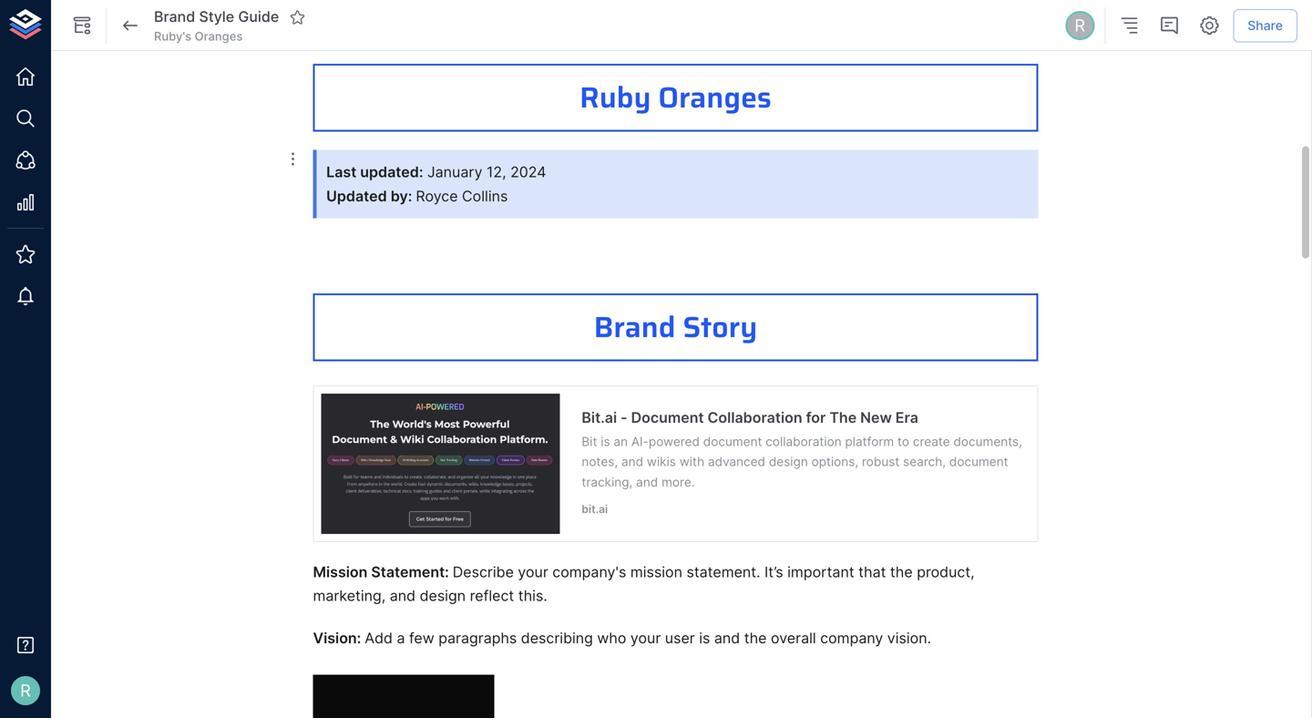 Task type: vqa. For each thing, say whether or not it's contained in the screenshot.
"did" related to What did you like the most about using this product?
no



Task type: locate. For each thing, give the bounding box(es) containing it.
is left an
[[601, 434, 610, 449]]

vision: add a few paragraphs describing who your user is and the overall company vision.
[[313, 629, 931, 647]]

brand for brand story
[[594, 304, 676, 350]]

and down statement:
[[390, 587, 416, 605]]

1 horizontal spatial r
[[1075, 15, 1086, 35]]

1 vertical spatial your
[[631, 629, 661, 647]]

your inside describe your company's mission statement. it's important that the product, marketing, and design reflect this.
[[518, 563, 548, 581]]

0 horizontal spatial r button
[[5, 671, 46, 711]]

mission
[[631, 563, 683, 581]]

0 vertical spatial the
[[890, 563, 913, 581]]

and
[[622, 455, 644, 470], [636, 475, 658, 490], [390, 587, 416, 605], [714, 629, 740, 647]]

0 vertical spatial is
[[601, 434, 610, 449]]

0 vertical spatial oranges
[[195, 29, 243, 43]]

the
[[890, 563, 913, 581], [744, 629, 767, 647]]

0 vertical spatial r
[[1075, 15, 1086, 35]]

is inside bit.ai - document collaboration for the new era bit is an ai-powered document collaboration platform to create documents, notes, and wikis with advanced design options, robust search, document tracking, and more.
[[601, 434, 610, 449]]

design down collaboration
[[769, 455, 808, 470]]

and right user
[[714, 629, 740, 647]]

bit.ai
[[582, 502, 608, 516]]

0 horizontal spatial your
[[518, 563, 548, 581]]

bit.ai
[[582, 409, 617, 426]]

0 horizontal spatial oranges
[[195, 29, 243, 43]]

robust
[[862, 455, 900, 470]]

last updated: january 12, 2024 updated by: royce collins
[[326, 163, 546, 205]]

collaboration
[[708, 409, 803, 426]]

1 vertical spatial design
[[420, 587, 466, 605]]

2024
[[510, 163, 546, 181]]

1 vertical spatial r button
[[5, 671, 46, 711]]

brand style guide
[[154, 8, 279, 26]]

favorite image
[[289, 9, 306, 25]]

1 horizontal spatial oranges
[[658, 74, 772, 120]]

brand story
[[594, 304, 758, 350]]

ruby's oranges
[[154, 29, 243, 43]]

is right user
[[699, 629, 710, 647]]

your
[[518, 563, 548, 581], [631, 629, 661, 647]]

0 vertical spatial document
[[703, 434, 762, 449]]

statement.
[[687, 563, 761, 581]]

options,
[[812, 455, 859, 470]]

statement:
[[371, 563, 449, 581]]

design down statement:
[[420, 587, 466, 605]]

0 horizontal spatial r
[[20, 681, 31, 701]]

0 horizontal spatial brand
[[154, 8, 195, 26]]

12,
[[487, 163, 506, 181]]

important
[[788, 563, 855, 581]]

mission statement:
[[313, 563, 453, 581]]

for
[[806, 409, 826, 426]]

r
[[1075, 15, 1086, 35], [20, 681, 31, 701]]

it's
[[765, 563, 783, 581]]

style
[[199, 8, 234, 26]]

your right who in the bottom of the page
[[631, 629, 661, 647]]

1 horizontal spatial design
[[769, 455, 808, 470]]

an
[[614, 434, 628, 449]]

user
[[665, 629, 695, 647]]

design inside describe your company's mission statement. it's important that the product, marketing, and design reflect this.
[[420, 587, 466, 605]]

brand
[[154, 8, 195, 26], [594, 304, 676, 350]]

r for bottommost 'r' button
[[20, 681, 31, 701]]

0 vertical spatial design
[[769, 455, 808, 470]]

0 horizontal spatial design
[[420, 587, 466, 605]]

1 vertical spatial the
[[744, 629, 767, 647]]

that
[[859, 563, 886, 581]]

paragraphs
[[439, 629, 517, 647]]

1 vertical spatial brand
[[594, 304, 676, 350]]

describe
[[453, 563, 514, 581]]

r button
[[1063, 8, 1098, 43], [5, 671, 46, 711]]

brand up ruby's
[[154, 8, 195, 26]]

company's
[[553, 563, 626, 581]]

marketing,
[[313, 587, 386, 605]]

product,
[[917, 563, 975, 581]]

1 horizontal spatial r button
[[1063, 8, 1098, 43]]

1 vertical spatial oranges
[[658, 74, 772, 120]]

oranges for ruby oranges
[[658, 74, 772, 120]]

1 vertical spatial r
[[20, 681, 31, 701]]

document up the advanced
[[703, 434, 762, 449]]

1 horizontal spatial your
[[631, 629, 661, 647]]

and down wikis
[[636, 475, 658, 490]]

collins
[[462, 187, 508, 205]]

story
[[683, 304, 758, 350]]

1 horizontal spatial is
[[699, 629, 710, 647]]

vision.
[[888, 629, 931, 647]]

document down "documents,"
[[950, 455, 1009, 470]]

0 vertical spatial brand
[[154, 8, 195, 26]]

search,
[[903, 455, 946, 470]]

0 horizontal spatial is
[[601, 434, 610, 449]]

the left overall
[[744, 629, 767, 647]]

1 horizontal spatial document
[[950, 455, 1009, 470]]

document
[[703, 434, 762, 449], [950, 455, 1009, 470]]

to
[[898, 434, 910, 449]]

0 vertical spatial your
[[518, 563, 548, 581]]

design
[[769, 455, 808, 470], [420, 587, 466, 605]]

few
[[409, 629, 435, 647]]

0 vertical spatial r button
[[1063, 8, 1098, 43]]

1 horizontal spatial brand
[[594, 304, 676, 350]]

comments image
[[1159, 15, 1181, 36]]

the right that
[[890, 563, 913, 581]]

documents,
[[954, 434, 1023, 449]]

and down ai-
[[622, 455, 644, 470]]

1 vertical spatial is
[[699, 629, 710, 647]]

-
[[621, 409, 628, 426]]

r for right 'r' button
[[1075, 15, 1086, 35]]

advanced
[[708, 455, 766, 470]]

1 horizontal spatial the
[[890, 563, 913, 581]]

is
[[601, 434, 610, 449], [699, 629, 710, 647]]

era
[[896, 409, 919, 426]]

brand left story
[[594, 304, 676, 350]]

oranges
[[195, 29, 243, 43], [658, 74, 772, 120]]

tracking,
[[582, 475, 633, 490]]

your up this.
[[518, 563, 548, 581]]

document
[[631, 409, 704, 426]]

is for user
[[699, 629, 710, 647]]



Task type: describe. For each thing, give the bounding box(es) containing it.
a
[[397, 629, 405, 647]]

0 horizontal spatial the
[[744, 629, 767, 647]]

ai-
[[631, 434, 649, 449]]

updated:
[[360, 163, 423, 181]]

add
[[365, 629, 393, 647]]

ruby
[[580, 74, 651, 120]]

table of contents image
[[1119, 15, 1140, 36]]

the inside describe your company's mission statement. it's important that the product, marketing, and design reflect this.
[[890, 563, 913, 581]]

describing
[[521, 629, 593, 647]]

oranges for ruby's oranges
[[195, 29, 243, 43]]

royce
[[416, 187, 458, 205]]

this.
[[518, 587, 548, 605]]

describe your company's mission statement. it's important that the product, marketing, and design reflect this.
[[313, 563, 979, 605]]

create
[[913, 434, 950, 449]]

and inside describe your company's mission statement. it's important that the product, marketing, and design reflect this.
[[390, 587, 416, 605]]

show wiki image
[[71, 15, 93, 36]]

go back image
[[119, 15, 141, 36]]

company
[[820, 629, 883, 647]]

by:
[[391, 187, 412, 205]]

1 vertical spatial document
[[950, 455, 1009, 470]]

bit.ai - document collaboration for the new era bit is an ai-powered document collaboration platform to create documents, notes, and wikis with advanced design options, robust search, document tracking, and more.
[[582, 409, 1023, 490]]

overall
[[771, 629, 816, 647]]

wikis
[[647, 455, 676, 470]]

ruby oranges
[[580, 74, 772, 120]]

share button
[[1233, 9, 1298, 42]]

updated
[[326, 187, 387, 205]]

ruby's
[[154, 29, 192, 43]]

bit
[[582, 434, 597, 449]]

vision:
[[313, 629, 361, 647]]

is for bit
[[601, 434, 610, 449]]

collaboration
[[766, 434, 842, 449]]

who
[[597, 629, 627, 647]]

ruby's oranges link
[[154, 28, 243, 45]]

brand for brand style guide
[[154, 8, 195, 26]]

design inside bit.ai - document collaboration for the new era bit is an ai-powered document collaboration platform to create documents, notes, and wikis with advanced design options, robust search, document tracking, and more.
[[769, 455, 808, 470]]

reflect
[[470, 587, 514, 605]]

more.
[[662, 475, 695, 490]]

0 horizontal spatial document
[[703, 434, 762, 449]]

last
[[326, 163, 357, 181]]

notes,
[[582, 455, 618, 470]]

mission
[[313, 563, 368, 581]]

the
[[830, 409, 857, 426]]

share
[[1248, 18, 1283, 33]]

january
[[427, 163, 483, 181]]

powered
[[649, 434, 700, 449]]

with
[[680, 455, 705, 470]]

platform
[[845, 434, 894, 449]]

settings image
[[1199, 15, 1221, 36]]

new
[[861, 409, 892, 426]]

guide
[[238, 8, 279, 26]]



